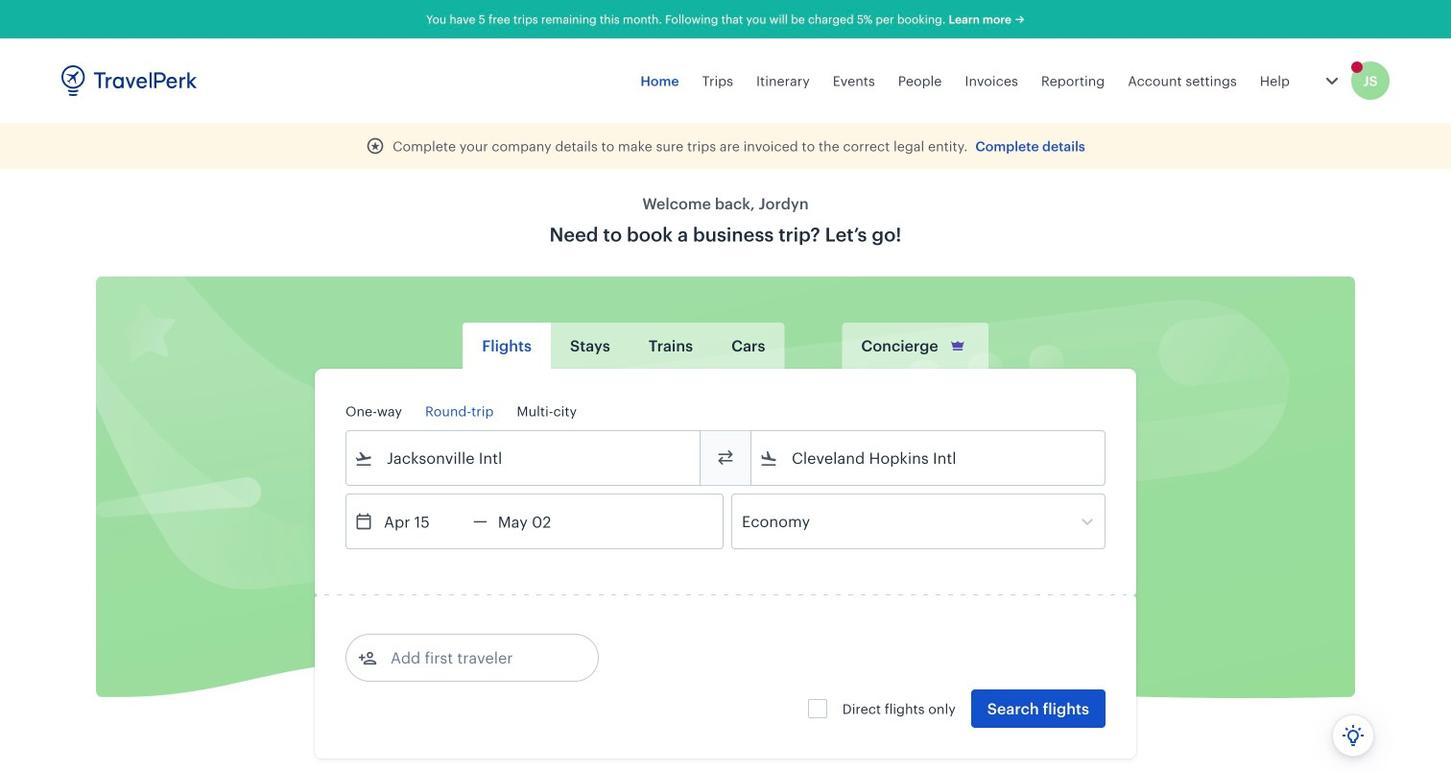 Task type: describe. For each thing, give the bounding box(es) containing it.
From search field
[[374, 443, 675, 473]]



Task type: locate. For each thing, give the bounding box(es) containing it.
Return text field
[[488, 495, 587, 548]]

Add first traveler search field
[[377, 642, 577, 673]]

To search field
[[779, 443, 1080, 473]]

Depart text field
[[374, 495, 473, 548]]



